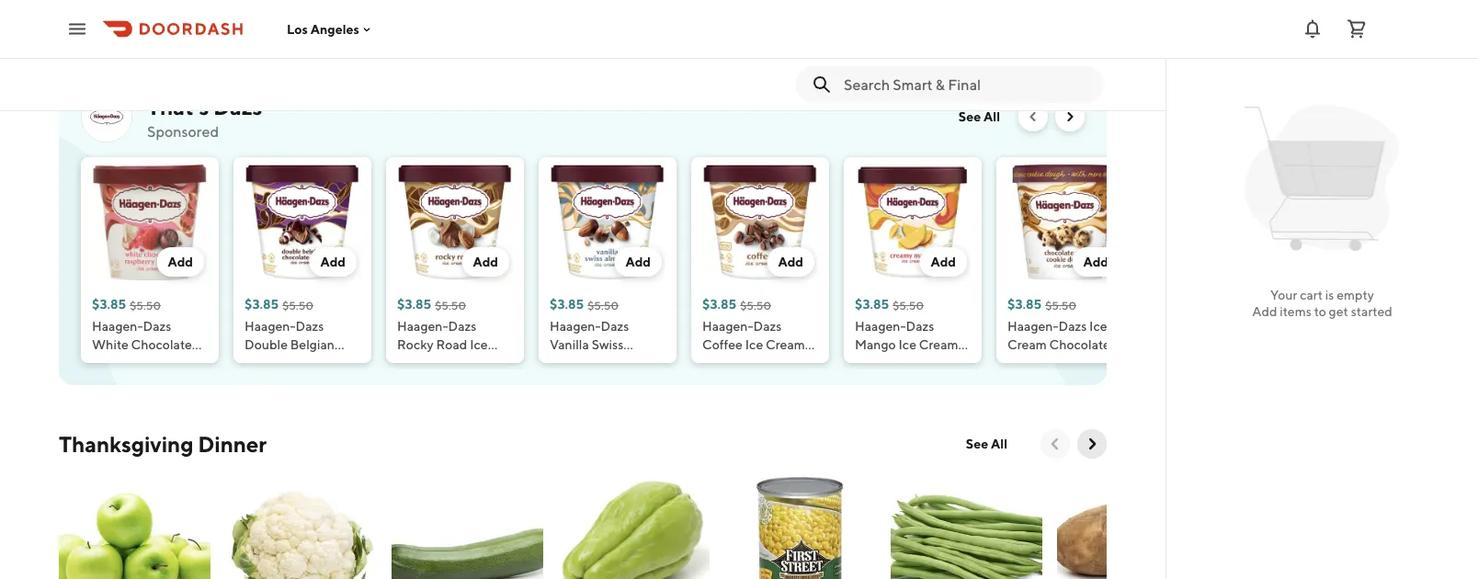 Task type: vqa. For each thing, say whether or not it's contained in the screenshot.
Ice inside $3.85 $5.50 Haagen-Dazs Mango Ice Cream (14 oz)
yes



Task type: describe. For each thing, give the bounding box(es) containing it.
vanilla
[[550, 337, 589, 352]]

$3.85 $5.50 haagen-dazs rocky road ice cream (14 oz)
[[397, 297, 488, 371]]

empty
[[1337, 287, 1375, 303]]

coffee
[[703, 337, 743, 352]]

cream inside $3.85 $5.50 haagen-dazs mango ice cream (14 oz)
[[919, 337, 959, 352]]

truffle
[[154, 355, 192, 371]]

(14 inside $3.85 $5.50 haagen-dazs white chocolate raspberry truffle ice cream (14 oz)
[[154, 374, 172, 389]]

dazs for white
[[143, 319, 171, 334]]

$3.85 for haagen-dazs mango ice cream (14 oz)
[[855, 297, 889, 312]]

all for see all link to the bottom
[[991, 436, 1008, 452]]

swiss
[[592, 337, 624, 352]]

raspberry
[[92, 355, 152, 371]]

chocolate inside $3.85 $5.50 haagen-dazs white chocolate raspberry truffle ice cream (14 oz)
[[131, 337, 192, 352]]

$3.85 for haagen-dazs rocky road ice cream (14 oz)
[[397, 297, 431, 312]]

started
[[1351, 304, 1393, 319]]

haagen-dazs ice cream chocolate chip cookie dough (14 oz) image
[[1008, 165, 1124, 280]]

cream inside $3.85 $5.50 haagen-dazs white chocolate raspberry truffle ice cream (14 oz)
[[112, 374, 152, 389]]

previous button of carousel image
[[1026, 109, 1041, 124]]

ice inside $3.85 $5.50 haagen-dazs double belgian chocolate chip ice cream (14 oz)
[[339, 355, 357, 371]]

0 vertical spatial sponsored
[[59, 14, 122, 29]]

$5.50 for white
[[130, 299, 161, 312]]

oz) inside $3.85 $5.50 haagen-dazs white chocolate raspberry truffle ice cream (14 oz)
[[174, 374, 192, 389]]

$3.85 for haagen-dazs vanilla swiss almond ice cream (14 oz)
[[550, 297, 584, 312]]

$3.85 $5.50 haagen-dazs ice cream chocolate chip cookie dough (14 oz)
[[1008, 297, 1123, 389]]

notification bell image
[[1302, 18, 1324, 40]]

haagen- for haagen-dazs mango ice cream (14 oz)
[[855, 319, 906, 334]]

los angeles button
[[287, 21, 374, 37]]

thanksgiving dinner link
[[59, 429, 267, 459]]

chayote squash (1 lb) image
[[558, 474, 710, 579]]

add inside your cart is empty add items to get started
[[1253, 304, 1278, 319]]

belgian
[[290, 337, 335, 352]]

white
[[92, 337, 129, 352]]

$3.85 $5.50 haagen-dazs coffee ice cream (14 oz)
[[703, 297, 805, 371]]

oz) inside $3.85 $5.50 haagen-dazs mango ice cream (14 oz)
[[875, 355, 893, 371]]

$3.85 $5.50 haagen-dazs white chocolate raspberry truffle ice cream (14 oz)
[[92, 297, 192, 389]]

granny smith apples bag (3 lb) image
[[59, 474, 211, 579]]

$5.50 for mango
[[893, 299, 924, 312]]

$5.50 for ice
[[1046, 299, 1077, 312]]

(14 inside $3.85 $5.50 haagen-dazs mango ice cream (14 oz)
[[855, 355, 872, 371]]

first street golden whole kernel sweet corn (15.2 oz) image
[[725, 474, 876, 579]]

rocky
[[397, 337, 434, 352]]

dough
[[1083, 355, 1123, 371]]

add for haagen-dazs coffee ice cream (14 oz)
[[778, 254, 804, 269]]

chip for belgian
[[308, 355, 336, 371]]

your cart is empty add items to get started
[[1253, 287, 1393, 319]]

(14 inside '$3.85 $5.50 haagen-dazs rocky road ice cream (14 oz)'
[[439, 355, 456, 371]]

dinner
[[198, 431, 267, 457]]

see for see all link to the bottom
[[966, 436, 989, 452]]

oz) inside '$3.85 $5.50 haagen-dazs rocky road ice cream (14 oz)'
[[459, 355, 477, 371]]

thanksgiving
[[59, 431, 193, 457]]

that's
[[147, 93, 209, 120]]

to
[[1315, 304, 1327, 319]]

haagen-dazs double belgian chocolate chip ice cream (14 oz) image
[[245, 165, 360, 280]]

add for haagen-dazs vanilla swiss almond ice cream (14 oz)
[[626, 254, 651, 269]]

$3.85 $5.50 haagen-dazs mango ice cream (14 oz)
[[855, 297, 959, 371]]

haagen- for haagen-dazs white chocolate raspberry truffle ice cream (14 oz)
[[92, 319, 143, 334]]

sponsored inside the that's däzs™ sponsored
[[147, 123, 219, 140]]

mango
[[855, 337, 896, 352]]

(14 inside $3.85 $5.50 haagen-dazs ice cream chocolate chip cookie dough (14 oz)
[[1008, 374, 1025, 389]]

däzs™
[[213, 93, 281, 120]]

los angeles
[[287, 21, 359, 37]]

$3.85 for haagen-dazs double belgian chocolate chip ice cream (14 oz)
[[245, 297, 279, 312]]

dazs for double
[[296, 319, 324, 334]]

(14 inside the $3.85 $5.50 haagen-dazs vanilla swiss almond ice cream (14 oz)
[[550, 374, 567, 389]]



Task type: locate. For each thing, give the bounding box(es) containing it.
is
[[1326, 287, 1335, 303]]

oz) down almond
[[570, 374, 588, 389]]

0 vertical spatial all
[[984, 109, 1000, 124]]

small cauliflower (each) image
[[225, 474, 377, 579]]

haagen-dazs white chocolate raspberry truffle ice cream (14 oz) image
[[92, 165, 208, 280]]

chip left 'cookie'
[[1008, 355, 1036, 371]]

haagen- for haagen-dazs vanilla swiss almond ice cream (14 oz)
[[550, 319, 601, 334]]

1 dazs from the left
[[143, 319, 171, 334]]

$5.50 inside $3.85 $5.50 haagen-dazs ice cream chocolate chip cookie dough (14 oz)
[[1046, 299, 1077, 312]]

ice inside the $3.85 $5.50 haagen-dazs vanilla swiss almond ice cream (14 oz)
[[599, 355, 617, 371]]

oz) down truffle
[[174, 374, 192, 389]]

see all left previous button of carousel icon
[[966, 436, 1008, 452]]

0 vertical spatial next button of carousel image
[[1063, 109, 1078, 124]]

6 $3.85 from the left
[[855, 297, 889, 312]]

haagen- up the double
[[245, 319, 296, 334]]

cream up 'cookie'
[[1008, 337, 1047, 352]]

4 haagen- from the left
[[550, 319, 601, 334]]

green beans (per lb) image
[[891, 474, 1043, 579]]

haagen- for haagen-dazs ice cream chocolate chip cookie dough (14 oz)
[[1008, 319, 1059, 334]]

0 horizontal spatial next button of carousel image
[[1063, 109, 1078, 124]]

next button of carousel image right previous button of carousel image
[[1063, 109, 1078, 124]]

dazs for rocky
[[448, 319, 477, 334]]

$3.85 up 'cookie'
[[1008, 297, 1042, 312]]

chip inside $3.85 $5.50 haagen-dazs ice cream chocolate chip cookie dough (14 oz)
[[1008, 355, 1036, 371]]

chocolate down the double
[[245, 355, 306, 371]]

haagen-
[[92, 319, 143, 334], [245, 319, 296, 334], [397, 319, 448, 334], [550, 319, 601, 334], [703, 319, 754, 334], [855, 319, 906, 334], [1008, 319, 1059, 334]]

$5.50 up swiss
[[588, 299, 619, 312]]

all left previous button of carousel icon
[[991, 436, 1008, 452]]

see
[[959, 109, 981, 124], [966, 436, 989, 452]]

oz) inside $3.85 $5.50 haagen-dazs double belgian chocolate chip ice cream (14 oz)
[[306, 374, 324, 389]]

dazs for coffee
[[754, 319, 782, 334]]

add for haagen-dazs mango ice cream (14 oz)
[[931, 254, 956, 269]]

add up $3.85 $5.50 haagen-dazs coffee ice cream (14 oz)
[[778, 254, 804, 269]]

haagen- for haagen-dazs double belgian chocolate chip ice cream (14 oz)
[[245, 319, 296, 334]]

next button of carousel image
[[1063, 109, 1078, 124], [1083, 435, 1102, 453]]

chocolate inside $3.85 $5.50 haagen-dazs double belgian chocolate chip ice cream (14 oz)
[[245, 355, 306, 371]]

dazs inside the $3.85 $5.50 haagen-dazs vanilla swiss almond ice cream (14 oz)
[[601, 319, 629, 334]]

oz)
[[459, 355, 477, 371], [722, 355, 740, 371], [875, 355, 893, 371], [174, 374, 192, 389], [306, 374, 324, 389], [570, 374, 588, 389], [1028, 374, 1046, 389]]

$5.50 up 'cookie'
[[1046, 299, 1077, 312]]

chip
[[308, 355, 336, 371], [1008, 355, 1036, 371]]

$5.50 for rocky
[[435, 299, 466, 312]]

see all down search smart & final search field at the top right
[[959, 109, 1000, 124]]

ice inside $3.85 $5.50 haagen-dazs mango ice cream (14 oz)
[[899, 337, 917, 352]]

add up $3.85 $5.50 haagen-dazs white chocolate raspberry truffle ice cream (14 oz)
[[168, 254, 193, 269]]

3 haagen- from the left
[[397, 319, 448, 334]]

(14 inside $3.85 $5.50 haagen-dazs double belgian chocolate chip ice cream (14 oz)
[[287, 374, 304, 389]]

cream down the double
[[245, 374, 284, 389]]

see all for see all link to the bottom
[[966, 436, 1008, 452]]

2 haagen- from the left
[[245, 319, 296, 334]]

get
[[1329, 304, 1349, 319]]

0 horizontal spatial sponsored
[[59, 14, 122, 29]]

chocolate inside $3.85 $5.50 haagen-dazs ice cream chocolate chip cookie dough (14 oz)
[[1050, 337, 1111, 352]]

6 haagen- from the left
[[855, 319, 906, 334]]

2 $3.85 from the left
[[245, 297, 279, 312]]

haagen- for haagen-dazs rocky road ice cream (14 oz)
[[397, 319, 448, 334]]

2 horizontal spatial chocolate
[[1050, 337, 1111, 352]]

$5.50 for double
[[282, 299, 314, 312]]

1 $5.50 from the left
[[130, 299, 161, 312]]

chip inside $3.85 $5.50 haagen-dazs double belgian chocolate chip ice cream (14 oz)
[[308, 355, 336, 371]]

oz) inside the $3.85 $5.50 haagen-dazs vanilla swiss almond ice cream (14 oz)
[[570, 374, 588, 389]]

dazs inside $3.85 $5.50 haagen-dazs white chocolate raspberry truffle ice cream (14 oz)
[[143, 319, 171, 334]]

7 dazs from the left
[[1059, 319, 1087, 334]]

5 $5.50 from the left
[[740, 299, 772, 312]]

dazs inside $3.85 $5.50 haagen-dazs coffee ice cream (14 oz)
[[754, 319, 782, 334]]

ice inside '$3.85 $5.50 haagen-dazs rocky road ice cream (14 oz)'
[[470, 337, 488, 352]]

ice inside $3.85 $5.50 haagen-dazs ice cream chocolate chip cookie dough (14 oz)
[[1090, 319, 1108, 334]]

$3.85 $5.50 haagen-dazs double belgian chocolate chip ice cream (14 oz)
[[245, 297, 357, 389]]

1 horizontal spatial next button of carousel image
[[1083, 435, 1102, 453]]

haagen- inside $3.85 $5.50 haagen-dazs ice cream chocolate chip cookie dough (14 oz)
[[1008, 319, 1059, 334]]

1 vertical spatial see all link
[[955, 429, 1019, 459]]

haagen- up vanilla
[[550, 319, 601, 334]]

1 vertical spatial see all
[[966, 436, 1008, 452]]

$3.85 inside $3.85 $5.50 haagen-dazs mango ice cream (14 oz)
[[855, 297, 889, 312]]

1 horizontal spatial sponsored
[[147, 123, 219, 140]]

$5.50 inside $3.85 $5.50 haagen-dazs double belgian chocolate chip ice cream (14 oz)
[[282, 299, 314, 312]]

3 $3.85 from the left
[[397, 297, 431, 312]]

dazs inside $3.85 $5.50 haagen-dazs double belgian chocolate chip ice cream (14 oz)
[[296, 319, 324, 334]]

chocolate for haagen-dazs ice cream chocolate chip cookie dough (14 oz)
[[1050, 337, 1111, 352]]

1 chip from the left
[[308, 355, 336, 371]]

$3.85 inside $3.85 $5.50 haagen-dazs white chocolate raspberry truffle ice cream (14 oz)
[[92, 297, 126, 312]]

all
[[984, 109, 1000, 124], [991, 436, 1008, 452]]

haagen- up white
[[92, 319, 143, 334]]

thanksgiving dinner
[[59, 431, 267, 457]]

chocolate
[[131, 337, 192, 352], [1050, 337, 1111, 352], [245, 355, 306, 371]]

cream inside $3.85 $5.50 haagen-dazs ice cream chocolate chip cookie dough (14 oz)
[[1008, 337, 1047, 352]]

see all for top see all link
[[959, 109, 1000, 124]]

$3.85 inside $3.85 $5.50 haagen-dazs coffee ice cream (14 oz)
[[703, 297, 737, 312]]

$3.85 inside $3.85 $5.50 haagen-dazs double belgian chocolate chip ice cream (14 oz)
[[245, 297, 279, 312]]

1 horizontal spatial chip
[[1008, 355, 1036, 371]]

cream inside $3.85 $5.50 haagen-dazs coffee ice cream (14 oz)
[[766, 337, 805, 352]]

$5.50 up raspberry
[[130, 299, 161, 312]]

los
[[287, 21, 308, 37]]

4 $5.50 from the left
[[588, 299, 619, 312]]

cream down raspberry
[[112, 374, 152, 389]]

5 $3.85 from the left
[[703, 297, 737, 312]]

next button of carousel image right previous button of carousel icon
[[1083, 435, 1102, 453]]

haagen-dazs mango ice cream (14 oz) image
[[855, 165, 971, 280]]

that's däzs™ sponsored
[[147, 93, 281, 140]]

haagen-dazs coffee ice cream (14 oz) image
[[703, 165, 818, 280]]

haagen- up 'cookie'
[[1008, 319, 1059, 334]]

dazs inside $3.85 $5.50 haagen-dazs mango ice cream (14 oz)
[[906, 319, 935, 334]]

chocolate for haagen-dazs double belgian chocolate chip ice cream (14 oz)
[[245, 355, 306, 371]]

6 $5.50 from the left
[[893, 299, 924, 312]]

2 $5.50 from the left
[[282, 299, 314, 312]]

dazs for vanilla
[[601, 319, 629, 334]]

oz) inside $3.85 $5.50 haagen-dazs ice cream chocolate chip cookie dough (14 oz)
[[1028, 374, 1046, 389]]

$3.85 inside the $3.85 $5.50 haagen-dazs vanilla swiss almond ice cream (14 oz)
[[550, 297, 584, 312]]

$3.85 $5.50 haagen-dazs vanilla swiss almond ice cream (14 oz)
[[550, 297, 659, 389]]

1 vertical spatial all
[[991, 436, 1008, 452]]

0 items, open order cart image
[[1346, 18, 1368, 40]]

4 $3.85 from the left
[[550, 297, 584, 312]]

see all
[[959, 109, 1000, 124], [966, 436, 1008, 452]]

$5.50 up the "mango"
[[893, 299, 924, 312]]

add button
[[157, 247, 204, 277], [157, 247, 204, 277], [309, 247, 357, 277], [309, 247, 357, 277], [462, 247, 509, 277], [462, 247, 509, 277], [615, 247, 662, 277], [615, 247, 662, 277], [767, 247, 815, 277], [767, 247, 815, 277], [920, 247, 967, 277], [920, 247, 967, 277], [1073, 247, 1120, 277], [1073, 247, 1120, 277]]

chocolate up truffle
[[131, 337, 192, 352]]

oz) down 'cookie'
[[1028, 374, 1046, 389]]

see left previous button of carousel icon
[[966, 436, 989, 452]]

4 dazs from the left
[[601, 319, 629, 334]]

$5.50 inside $3.85 $5.50 haagen-dazs coffee ice cream (14 oz)
[[740, 299, 772, 312]]

(14
[[439, 355, 456, 371], [703, 355, 720, 371], [855, 355, 872, 371], [154, 374, 172, 389], [287, 374, 304, 389], [550, 374, 567, 389], [1008, 374, 1025, 389]]

0 horizontal spatial chocolate
[[131, 337, 192, 352]]

$3.85 up coffee
[[703, 297, 737, 312]]

oz) down the "mango"
[[875, 355, 893, 371]]

your
[[1271, 287, 1298, 303]]

ice
[[1090, 319, 1108, 334], [470, 337, 488, 352], [746, 337, 763, 352], [899, 337, 917, 352], [339, 355, 357, 371], [599, 355, 617, 371], [92, 374, 110, 389]]

cookie
[[1039, 355, 1081, 371]]

add down the your
[[1253, 304, 1278, 319]]

$3.85 up white
[[92, 297, 126, 312]]

$3.85 inside $3.85 $5.50 haagen-dazs ice cream chocolate chip cookie dough (14 oz)
[[1008, 297, 1042, 312]]

haagen- inside '$3.85 $5.50 haagen-dazs rocky road ice cream (14 oz)'
[[397, 319, 448, 334]]

add up the $3.85 $5.50 haagen-dazs vanilla swiss almond ice cream (14 oz) on the bottom left of the page
[[626, 254, 651, 269]]

zucchini squash (each) image
[[392, 474, 543, 579]]

cream
[[766, 337, 805, 352], [919, 337, 959, 352], [1008, 337, 1047, 352], [397, 355, 437, 371], [620, 355, 659, 371], [112, 374, 152, 389], [245, 374, 284, 389]]

haagen-dazs rocky road ice cream (14 oz) image
[[397, 165, 513, 280]]

all down search smart & final search field at the top right
[[984, 109, 1000, 124]]

chip down belgian
[[308, 355, 336, 371]]

dazs for ice
[[1059, 319, 1087, 334]]

oz) inside $3.85 $5.50 haagen-dazs coffee ice cream (14 oz)
[[722, 355, 740, 371]]

0 vertical spatial see all
[[959, 109, 1000, 124]]

$3.85
[[92, 297, 126, 312], [245, 297, 279, 312], [397, 297, 431, 312], [550, 297, 584, 312], [703, 297, 737, 312], [855, 297, 889, 312], [1008, 297, 1042, 312]]

dazs inside $3.85 $5.50 haagen-dazs ice cream chocolate chip cookie dough (14 oz)
[[1059, 319, 1087, 334]]

1 horizontal spatial chocolate
[[245, 355, 306, 371]]

all for top see all link
[[984, 109, 1000, 124]]

dazs
[[143, 319, 171, 334], [296, 319, 324, 334], [448, 319, 477, 334], [601, 319, 629, 334], [754, 319, 782, 334], [906, 319, 935, 334], [1059, 319, 1087, 334]]

previous button of carousel image
[[1046, 435, 1065, 453]]

1 vertical spatial next button of carousel image
[[1083, 435, 1102, 453]]

angeles
[[311, 21, 359, 37]]

(14 inside $3.85 $5.50 haagen-dazs coffee ice cream (14 oz)
[[703, 355, 720, 371]]

see down search smart & final search field at the top right
[[959, 109, 981, 124]]

Search Smart & Final search field
[[844, 74, 1089, 95]]

add for haagen-dazs double belgian chocolate chip ice cream (14 oz)
[[320, 254, 346, 269]]

$3.85 for haagen-dazs ice cream chocolate chip cookie dough (14 oz)
[[1008, 297, 1042, 312]]

haagen- inside the $3.85 $5.50 haagen-dazs vanilla swiss almond ice cream (14 oz)
[[550, 319, 601, 334]]

0 horizontal spatial chip
[[308, 355, 336, 371]]

2 dazs from the left
[[296, 319, 324, 334]]

cream inside the $3.85 $5.50 haagen-dazs vanilla swiss almond ice cream (14 oz)
[[620, 355, 659, 371]]

$5.50 inside the $3.85 $5.50 haagen-dazs vanilla swiss almond ice cream (14 oz)
[[588, 299, 619, 312]]

haagen-dazs vanilla swiss almond ice cream (14 oz) image
[[550, 165, 666, 280]]

add up $3.85 $5.50 haagen-dazs ice cream chocolate chip cookie dough (14 oz)
[[1084, 254, 1109, 269]]

cream down swiss
[[620, 355, 659, 371]]

$3.85 up the "mango"
[[855, 297, 889, 312]]

$5.50 up belgian
[[282, 299, 314, 312]]

$5.50 up 'road'
[[435, 299, 466, 312]]

see all link down search smart & final search field at the top right
[[948, 102, 1012, 131]]

2 chip from the left
[[1008, 355, 1036, 371]]

0 vertical spatial see
[[959, 109, 981, 124]]

$3.85 for haagen-dazs coffee ice cream (14 oz)
[[703, 297, 737, 312]]

haagen- inside $3.85 $5.50 haagen-dazs white chocolate raspberry truffle ice cream (14 oz)
[[92, 319, 143, 334]]

3 dazs from the left
[[448, 319, 477, 334]]

6 dazs from the left
[[906, 319, 935, 334]]

7 $3.85 from the left
[[1008, 297, 1042, 312]]

cream right coffee
[[766, 337, 805, 352]]

add up belgian
[[320, 254, 346, 269]]

cream down rocky
[[397, 355, 437, 371]]

1 haagen- from the left
[[92, 319, 143, 334]]

$5.50 inside $3.85 $5.50 haagen-dazs mango ice cream (14 oz)
[[893, 299, 924, 312]]

sponsored
[[59, 14, 122, 29], [147, 123, 219, 140]]

7 $5.50 from the left
[[1046, 299, 1077, 312]]

$5.50 up coffee
[[740, 299, 772, 312]]

$3.85 inside '$3.85 $5.50 haagen-dazs rocky road ice cream (14 oz)'
[[397, 297, 431, 312]]

add
[[168, 254, 193, 269], [320, 254, 346, 269], [473, 254, 498, 269], [626, 254, 651, 269], [778, 254, 804, 269], [931, 254, 956, 269], [1084, 254, 1109, 269], [1253, 304, 1278, 319]]

ice inside $3.85 $5.50 haagen-dazs white chocolate raspberry truffle ice cream (14 oz)
[[92, 374, 110, 389]]

$3.85 up the double
[[245, 297, 279, 312]]

haagen- for haagen-dazs coffee ice cream (14 oz)
[[703, 319, 754, 334]]

oz) down belgian
[[306, 374, 324, 389]]

haagen- up rocky
[[397, 319, 448, 334]]

$5.50 for vanilla
[[588, 299, 619, 312]]

road
[[436, 337, 467, 352]]

cream inside '$3.85 $5.50 haagen-dazs rocky road ice cream (14 oz)'
[[397, 355, 437, 371]]

chocolate up 'cookie'
[[1050, 337, 1111, 352]]

$3.85 up vanilla
[[550, 297, 584, 312]]

add for haagen-dazs rocky road ice cream (14 oz)
[[473, 254, 498, 269]]

0 vertical spatial see all link
[[948, 102, 1012, 131]]

1 vertical spatial see
[[966, 436, 989, 452]]

next button of carousel image for previous button of carousel icon
[[1083, 435, 1102, 453]]

add for haagen-dazs ice cream chocolate chip cookie dough (14 oz)
[[1084, 254, 1109, 269]]

haagen- up coffee
[[703, 319, 754, 334]]

add up $3.85 $5.50 haagen-dazs mango ice cream (14 oz)
[[931, 254, 956, 269]]

1 $3.85 from the left
[[92, 297, 126, 312]]

$3.85 up rocky
[[397, 297, 431, 312]]

empty retail cart image
[[1236, 92, 1409, 265]]

add for haagen-dazs white chocolate raspberry truffle ice cream (14 oz)
[[168, 254, 193, 269]]

5 haagen- from the left
[[703, 319, 754, 334]]

cream right the "mango"
[[919, 337, 959, 352]]

cart
[[1300, 287, 1323, 303]]

$5.50 for coffee
[[740, 299, 772, 312]]

oz) down 'road'
[[459, 355, 477, 371]]

dazs inside '$3.85 $5.50 haagen-dazs rocky road ice cream (14 oz)'
[[448, 319, 477, 334]]

$5.50 inside $3.85 $5.50 haagen-dazs white chocolate raspberry truffle ice cream (14 oz)
[[130, 299, 161, 312]]

add up '$3.85 $5.50 haagen-dazs rocky road ice cream (14 oz)' on the bottom
[[473, 254, 498, 269]]

5 dazs from the left
[[754, 319, 782, 334]]

haagen- inside $3.85 $5.50 haagen-dazs double belgian chocolate chip ice cream (14 oz)
[[245, 319, 296, 334]]

see all link left previous button of carousel icon
[[955, 429, 1019, 459]]

dazs for mango
[[906, 319, 935, 334]]

$5.50
[[130, 299, 161, 312], [282, 299, 314, 312], [435, 299, 466, 312], [588, 299, 619, 312], [740, 299, 772, 312], [893, 299, 924, 312], [1046, 299, 1077, 312]]

3 $5.50 from the left
[[435, 299, 466, 312]]

cream inside $3.85 $5.50 haagen-dazs double belgian chocolate chip ice cream (14 oz)
[[245, 374, 284, 389]]

items
[[1280, 304, 1312, 319]]

almond
[[550, 355, 597, 371]]

oz) down coffee
[[722, 355, 740, 371]]

haagen- inside $3.85 $5.50 haagen-dazs coffee ice cream (14 oz)
[[703, 319, 754, 334]]

chip for cream
[[1008, 355, 1036, 371]]

double
[[245, 337, 288, 352]]

next button of carousel image for previous button of carousel image
[[1063, 109, 1078, 124]]

ice inside $3.85 $5.50 haagen-dazs coffee ice cream (14 oz)
[[746, 337, 763, 352]]

haagen- up the "mango"
[[855, 319, 906, 334]]

$3.85 for haagen-dazs white chocolate raspberry truffle ice cream (14 oz)
[[92, 297, 126, 312]]

open menu image
[[66, 18, 88, 40]]

$5.50 inside '$3.85 $5.50 haagen-dazs rocky road ice cream (14 oz)'
[[435, 299, 466, 312]]

7 haagen- from the left
[[1008, 319, 1059, 334]]

haagen- inside $3.85 $5.50 haagen-dazs mango ice cream (14 oz)
[[855, 319, 906, 334]]

1 vertical spatial sponsored
[[147, 123, 219, 140]]

see for top see all link
[[959, 109, 981, 124]]

see all link
[[948, 102, 1012, 131], [955, 429, 1019, 459]]



